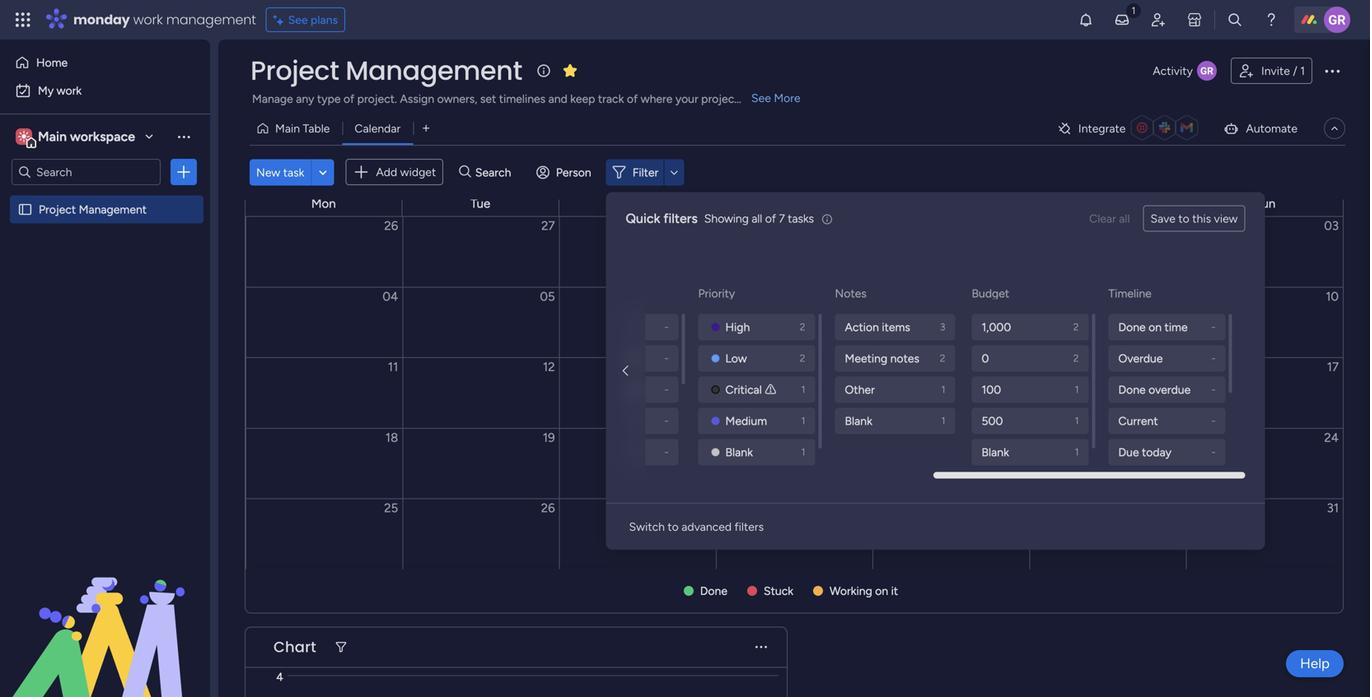 Task type: describe. For each thing, give the bounding box(es) containing it.
invite
[[1261, 64, 1290, 78]]

1,000
[[982, 321, 1011, 335]]

priority group
[[698, 314, 819, 466]]

Search in workspace field
[[35, 163, 138, 182]]

workspace image
[[16, 128, 32, 146]]

3
[[940, 321, 945, 333]]

main for main workspace
[[38, 129, 67, 145]]

showing
[[704, 212, 749, 226]]

all inside button
[[1119, 212, 1130, 226]]

quick
[[626, 211, 660, 227]]

arrow down image
[[664, 163, 684, 182]]

working
[[830, 585, 872, 599]]

assign
[[400, 92, 434, 106]]

stands.
[[742, 92, 778, 106]]

0 horizontal spatial of
[[344, 92, 354, 106]]

help
[[1300, 656, 1330, 673]]

home
[[36, 56, 68, 70]]

time inside 'due date' group
[[618, 352, 641, 366]]

clear all
[[1089, 212, 1130, 226]]

keep
[[570, 92, 595, 106]]

workspace options image
[[176, 128, 192, 145]]

save
[[1151, 212, 1176, 226]]

⚠️️
[[765, 383, 776, 397]]

to for save
[[1179, 212, 1190, 226]]

notes
[[835, 287, 867, 301]]

integrate button
[[1050, 111, 1210, 146]]

more
[[774, 91, 801, 105]]

widget
[[400, 165, 436, 179]]

Project Management field
[[246, 52, 526, 89]]

0
[[982, 352, 989, 366]]

on inside 'due date' group
[[602, 352, 615, 366]]

critical
[[725, 383, 762, 397]]

priority
[[698, 287, 735, 301]]

help button
[[1286, 651, 1344, 678]]

items
[[882, 321, 910, 335]]

filter button
[[606, 159, 684, 186]]

main table
[[275, 122, 330, 136]]

task
[[283, 165, 304, 179]]

home option
[[10, 49, 200, 76]]

see more
[[751, 91, 801, 105]]

tomorrow
[[571, 446, 624, 460]]

tue
[[471, 197, 490, 211]]

all inside quick filters showing all of 7 tasks
[[752, 212, 762, 226]]

any
[[296, 92, 314, 106]]

select product image
[[15, 12, 31, 28]]

see more link
[[750, 90, 802, 106]]

integrate
[[1078, 122, 1126, 136]]

see for see plans
[[288, 13, 308, 27]]

management inside list box
[[79, 203, 147, 217]]

filter
[[633, 165, 659, 179]]

other
[[845, 383, 875, 397]]

7
[[779, 212, 785, 226]]

action items
[[845, 321, 910, 335]]

budget
[[972, 287, 1010, 301]]

done on time inside 'due date' group
[[571, 352, 641, 366]]

timelines
[[499, 92, 546, 106]]

switch to advanced filters
[[629, 520, 764, 534]]

track
[[598, 92, 624, 106]]

plans
[[311, 13, 338, 27]]

new task button
[[250, 159, 311, 186]]

high
[[725, 321, 750, 335]]

100
[[982, 383, 1001, 397]]

monday work management
[[73, 10, 256, 29]]

see for see more
[[751, 91, 771, 105]]

0 vertical spatial project
[[250, 52, 339, 89]]

timeline
[[1109, 287, 1152, 301]]

greg robinson image
[[1324, 7, 1350, 33]]

management
[[166, 10, 256, 29]]

calendar button
[[342, 115, 413, 142]]

manage any type of project. assign owners, set timelines and keep track of where your project stands.
[[252, 92, 778, 106]]

overdue inside timeline group
[[1119, 352, 1163, 366]]

main workspace button
[[12, 123, 161, 151]]

activity button
[[1146, 58, 1224, 84]]

table
[[303, 122, 330, 136]]

collapse board header image
[[1328, 122, 1341, 135]]

project management list box
[[0, 192, 210, 446]]

switch to advanced filters button
[[622, 514, 771, 541]]

2 for notes
[[940, 353, 945, 365]]

meeting
[[845, 352, 888, 366]]

quick filters showing all of 7 tasks
[[626, 211, 814, 227]]

1 horizontal spatial on
[[875, 585, 888, 599]]

clear
[[1089, 212, 1116, 226]]

main for main table
[[275, 122, 300, 136]]

your
[[676, 92, 698, 106]]

save to this view button
[[1143, 206, 1245, 232]]

options image
[[1322, 61, 1342, 81]]

calendar
[[355, 122, 401, 136]]

medium
[[725, 414, 767, 428]]

due
[[1119, 446, 1139, 460]]

blank inside priority group
[[725, 446, 753, 460]]

blank inside notes "group"
[[845, 414, 872, 428]]

notes group
[[835, 314, 959, 435]]

my work option
[[10, 77, 200, 104]]

2 for priority
[[800, 353, 805, 365]]

1 horizontal spatial of
[[627, 92, 638, 106]]

lottie animation image
[[0, 531, 210, 698]]

today
[[1142, 446, 1172, 460]]

overdue for overdue
[[1149, 383, 1191, 397]]

home link
[[10, 49, 200, 76]]

main workspace
[[38, 129, 135, 145]]

automate
[[1246, 122, 1298, 136]]

public board image
[[17, 202, 33, 218]]

my
[[38, 84, 54, 98]]

quick filters dialog
[[14, 192, 1265, 622]]

invite members image
[[1150, 12, 1167, 28]]

lottie animation element
[[0, 531, 210, 698]]

project
[[701, 92, 739, 106]]

update feed image
[[1114, 12, 1130, 28]]

this
[[1192, 212, 1211, 226]]

my work
[[38, 84, 82, 98]]



Task type: vqa. For each thing, say whether or not it's contained in the screenshot.


Task type: locate. For each thing, give the bounding box(es) containing it.
1 vertical spatial see
[[751, 91, 771, 105]]

person button
[[530, 159, 601, 186]]

add widget button
[[346, 159, 443, 185]]

overdue
[[602, 383, 644, 397], [1149, 383, 1191, 397]]

1 image
[[1126, 1, 1141, 19]]

0 horizontal spatial work
[[57, 84, 82, 98]]

main right workspace icon
[[38, 129, 67, 145]]

main inside workspace selection element
[[38, 129, 67, 145]]

angle down image
[[319, 166, 327, 179]]

project up any
[[250, 52, 339, 89]]

clear all button
[[1083, 206, 1137, 232]]

notifications image
[[1078, 12, 1094, 28]]

where
[[641, 92, 673, 106]]

see
[[288, 13, 308, 27], [751, 91, 771, 105]]

more dots image
[[756, 642, 767, 654]]

all left 7 at the top of page
[[752, 212, 762, 226]]

2 vertical spatial on
[[875, 585, 888, 599]]

0 horizontal spatial see
[[288, 13, 308, 27]]

2 all from the left
[[1119, 212, 1130, 226]]

0 horizontal spatial project
[[39, 203, 76, 217]]

timeline group
[[1109, 314, 1229, 591]]

done on time up 'today'
[[571, 352, 641, 366]]

overdue up 'today'
[[602, 383, 644, 397]]

see plans button
[[266, 7, 345, 32]]

blank down other
[[845, 414, 872, 428]]

low
[[725, 352, 747, 366]]

1 vertical spatial filters
[[735, 520, 764, 534]]

see left more
[[751, 91, 771, 105]]

working on it
[[830, 585, 898, 599]]

done overdue for today
[[571, 383, 644, 397]]

project right "public board" image
[[39, 203, 76, 217]]

0 vertical spatial on
[[1149, 321, 1162, 335]]

2 horizontal spatial of
[[765, 212, 776, 226]]

invite / 1 button
[[1231, 58, 1313, 84]]

1 vertical spatial to
[[668, 520, 679, 534]]

due date group
[[562, 314, 682, 622]]

of left 7 at the top of page
[[765, 212, 776, 226]]

on
[[1149, 321, 1162, 335], [602, 352, 615, 366], [875, 585, 888, 599]]

type
[[317, 92, 341, 106]]

blank down 500
[[982, 446, 1009, 460]]

2 horizontal spatial on
[[1149, 321, 1162, 335]]

of right type
[[344, 92, 354, 106]]

on up 'today'
[[602, 352, 615, 366]]

workspace image
[[18, 128, 30, 146]]

1 horizontal spatial overdue
[[1119, 352, 1163, 366]]

1 vertical spatial management
[[79, 203, 147, 217]]

v2 search image
[[459, 163, 471, 182]]

add view image
[[423, 123, 430, 135]]

0 horizontal spatial filters
[[664, 211, 698, 227]]

1 inside invite / 1 button
[[1300, 64, 1305, 78]]

manage
[[252, 92, 293, 106]]

1 done overdue from the left
[[571, 383, 644, 397]]

done overdue up current
[[1119, 383, 1191, 397]]

project management down search in workspace field at the top
[[39, 203, 147, 217]]

view
[[1214, 212, 1238, 226]]

tasks
[[788, 212, 814, 226]]

0 vertical spatial see
[[288, 13, 308, 27]]

workspace selection element
[[16, 127, 138, 148]]

of
[[344, 92, 354, 106], [627, 92, 638, 106], [765, 212, 776, 226]]

1 horizontal spatial project
[[250, 52, 339, 89]]

time inside group
[[1165, 321, 1188, 335]]

0 horizontal spatial management
[[79, 203, 147, 217]]

of inside quick filters showing all of 7 tasks
[[765, 212, 776, 226]]

0 horizontal spatial time
[[618, 352, 641, 366]]

1 horizontal spatial filters
[[735, 520, 764, 534]]

options image
[[176, 164, 192, 180]]

1 horizontal spatial done on time
[[1119, 321, 1188, 335]]

0 vertical spatial time
[[1165, 321, 1188, 335]]

blank inside budget group
[[982, 446, 1009, 460]]

2 done overdue from the left
[[1119, 383, 1191, 397]]

main left table at the top left of the page
[[275, 122, 300, 136]]

show board description image
[[534, 63, 554, 79]]

person
[[556, 165, 591, 179]]

1 horizontal spatial main
[[275, 122, 300, 136]]

1 horizontal spatial management
[[346, 52, 522, 89]]

main
[[275, 122, 300, 136], [38, 129, 67, 145]]

0 vertical spatial work
[[133, 10, 163, 29]]

1 horizontal spatial blank
[[845, 414, 872, 428]]

2 horizontal spatial blank
[[982, 446, 1009, 460]]

filters
[[664, 211, 698, 227], [735, 520, 764, 534]]

Chart field
[[269, 637, 320, 659]]

workspace
[[70, 129, 135, 145]]

to for switch
[[668, 520, 679, 534]]

0 vertical spatial overdue
[[571, 321, 616, 335]]

2 overdue from the left
[[1149, 383, 1191, 397]]

all right clear
[[1119, 212, 1130, 226]]

new task
[[256, 165, 304, 179]]

to left this
[[1179, 212, 1190, 226]]

project management inside list box
[[39, 203, 147, 217]]

0 vertical spatial project management
[[250, 52, 522, 89]]

my work link
[[10, 77, 200, 104]]

0 horizontal spatial done overdue
[[571, 383, 644, 397]]

1 all from the left
[[752, 212, 762, 226]]

activity
[[1153, 64, 1193, 78]]

done overdue inside 'due date' group
[[571, 383, 644, 397]]

see plans
[[288, 13, 338, 27]]

2 inside notes "group"
[[940, 353, 945, 365]]

0 horizontal spatial blank
[[725, 446, 753, 460]]

1 vertical spatial on
[[602, 352, 615, 366]]

save to this view
[[1151, 212, 1238, 226]]

automate button
[[1216, 115, 1304, 142]]

notes
[[890, 352, 920, 366]]

1 vertical spatial overdue
[[1119, 352, 1163, 366]]

time
[[1165, 321, 1188, 335], [618, 352, 641, 366]]

1 vertical spatial time
[[618, 352, 641, 366]]

0 horizontal spatial all
[[752, 212, 762, 226]]

it
[[891, 585, 898, 599]]

1 vertical spatial done on time
[[571, 352, 641, 366]]

overdue for done on time
[[602, 383, 644, 397]]

on inside timeline group
[[1149, 321, 1162, 335]]

0 vertical spatial to
[[1179, 212, 1190, 226]]

management up the assign
[[346, 52, 522, 89]]

overdue up current
[[1149, 383, 1191, 397]]

done on time
[[1119, 321, 1188, 335], [571, 352, 641, 366]]

remove from favorites image
[[562, 62, 578, 79]]

see inside button
[[288, 13, 308, 27]]

of right track
[[627, 92, 638, 106]]

management
[[346, 52, 522, 89], [79, 203, 147, 217]]

mon
[[311, 197, 336, 211]]

0 horizontal spatial done on time
[[571, 352, 641, 366]]

/
[[1293, 64, 1298, 78]]

0 vertical spatial management
[[346, 52, 522, 89]]

filters right quick
[[664, 211, 698, 227]]

done overdue for current
[[1119, 383, 1191, 397]]

current
[[1119, 414, 1158, 428]]

work inside option
[[57, 84, 82, 98]]

blank down 'medium'
[[725, 446, 753, 460]]

meeting notes
[[845, 352, 920, 366]]

add
[[376, 165, 397, 179]]

project.
[[357, 92, 397, 106]]

see left "plans"
[[288, 13, 308, 27]]

filters inside button
[[735, 520, 764, 534]]

all
[[752, 212, 762, 226], [1119, 212, 1130, 226]]

sun
[[1254, 197, 1276, 211]]

-
[[664, 321, 669, 333], [1212, 321, 1216, 333], [664, 353, 669, 365], [1212, 353, 1216, 365], [664, 384, 669, 396], [1212, 384, 1216, 396], [664, 415, 669, 427], [1212, 415, 1216, 427], [664, 447, 669, 459], [1212, 447, 1216, 459]]

1 horizontal spatial project management
[[250, 52, 522, 89]]

main table button
[[250, 115, 342, 142]]

add widget
[[376, 165, 436, 179]]

1 horizontal spatial all
[[1119, 212, 1130, 226]]

on left it
[[875, 585, 888, 599]]

1 horizontal spatial done overdue
[[1119, 383, 1191, 397]]

wed
[[625, 197, 650, 211]]

done
[[1119, 321, 1146, 335], [571, 352, 599, 366], [571, 383, 599, 397], [1119, 383, 1146, 397], [700, 585, 728, 599]]

1 horizontal spatial see
[[751, 91, 771, 105]]

1 horizontal spatial time
[[1165, 321, 1188, 335]]

0 horizontal spatial main
[[38, 129, 67, 145]]

1 overdue from the left
[[602, 383, 644, 397]]

due today
[[1119, 446, 1172, 460]]

invite / 1
[[1261, 64, 1305, 78]]

option
[[0, 195, 210, 198]]

0 horizontal spatial overdue
[[602, 383, 644, 397]]

done overdue
[[571, 383, 644, 397], [1119, 383, 1191, 397]]

500
[[982, 414, 1003, 428]]

thu
[[784, 197, 805, 211]]

1 horizontal spatial overdue
[[1149, 383, 1191, 397]]

done overdue up 'today'
[[571, 383, 644, 397]]

work
[[133, 10, 163, 29], [57, 84, 82, 98]]

Search field
[[471, 161, 521, 184]]

help image
[[1263, 12, 1280, 28]]

set
[[480, 92, 496, 106]]

0 horizontal spatial on
[[602, 352, 615, 366]]

0 horizontal spatial overdue
[[571, 321, 616, 335]]

project management up project.
[[250, 52, 522, 89]]

stuck
[[764, 585, 794, 599]]

monday marketplace image
[[1186, 12, 1203, 28]]

work right monday
[[133, 10, 163, 29]]

overdue
[[571, 321, 616, 335], [1119, 352, 1163, 366]]

action
[[845, 321, 879, 335]]

1 horizontal spatial work
[[133, 10, 163, 29]]

done overdue inside timeline group
[[1119, 383, 1191, 397]]

2
[[800, 321, 805, 333], [1074, 321, 1079, 333], [800, 353, 805, 365], [940, 353, 945, 365], [1074, 353, 1079, 365]]

1 vertical spatial project management
[[39, 203, 147, 217]]

today
[[571, 414, 602, 428]]

budget group
[[972, 314, 1092, 466]]

to right switch
[[668, 520, 679, 534]]

overdue inside 'due date' group
[[602, 383, 644, 397]]

done on time inside timeline group
[[1119, 321, 1188, 335]]

filters right advanced at the bottom of page
[[735, 520, 764, 534]]

new
[[256, 165, 280, 179]]

2 for budget
[[1074, 353, 1079, 365]]

0 vertical spatial filters
[[664, 211, 698, 227]]

switch
[[629, 520, 665, 534]]

1 horizontal spatial to
[[1179, 212, 1190, 226]]

search everything image
[[1227, 12, 1243, 28]]

work for monday
[[133, 10, 163, 29]]

on down timeline on the top of the page
[[1149, 321, 1162, 335]]

1 vertical spatial project
[[39, 203, 76, 217]]

0 horizontal spatial project management
[[39, 203, 147, 217]]

management down search in workspace field at the top
[[79, 203, 147, 217]]

blank
[[845, 414, 872, 428], [725, 446, 753, 460], [982, 446, 1009, 460]]

advanced
[[682, 520, 732, 534]]

to
[[1179, 212, 1190, 226], [668, 520, 679, 534]]

done on time down timeline on the top of the page
[[1119, 321, 1188, 335]]

work for my
[[57, 84, 82, 98]]

project management
[[250, 52, 522, 89], [39, 203, 147, 217]]

0 vertical spatial done on time
[[1119, 321, 1188, 335]]

work right "my"
[[57, 84, 82, 98]]

main inside button
[[275, 122, 300, 136]]

0 horizontal spatial to
[[668, 520, 679, 534]]

1 vertical spatial work
[[57, 84, 82, 98]]

project inside list box
[[39, 203, 76, 217]]

overdue inside timeline group
[[1149, 383, 1191, 397]]

overdue inside 'due date' group
[[571, 321, 616, 335]]



